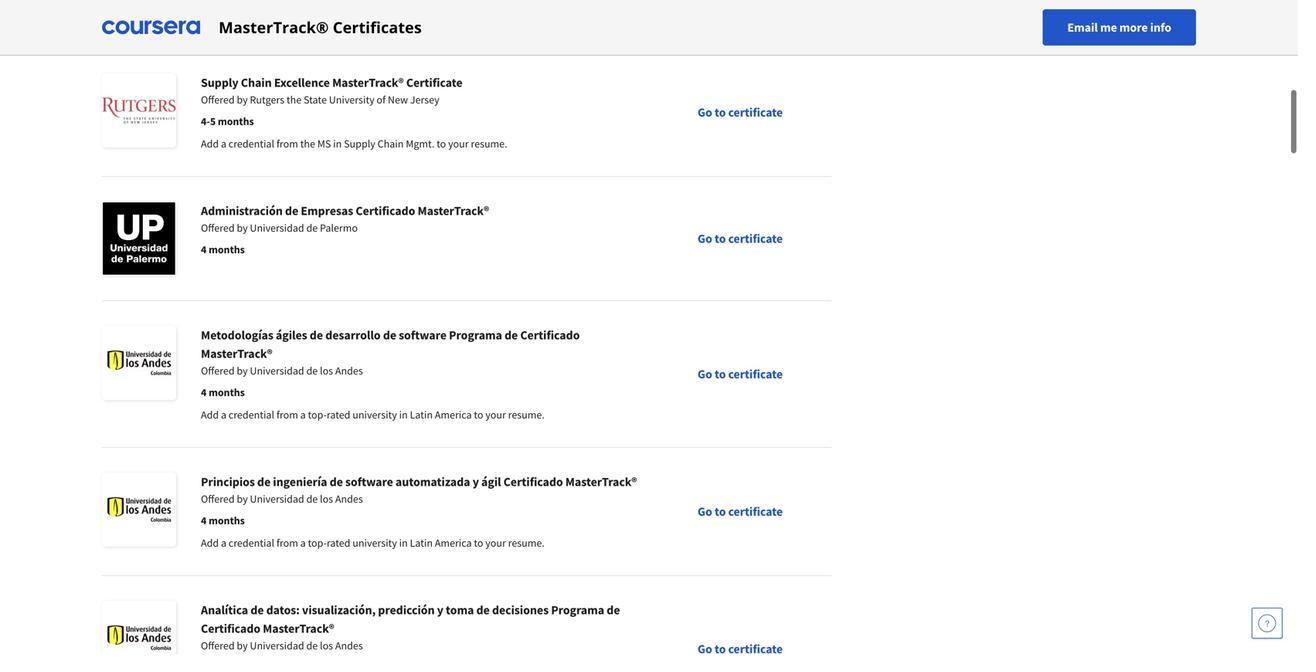 Task type: locate. For each thing, give the bounding box(es) containing it.
1 vertical spatial andes
[[335, 484, 363, 498]]

5 certificate from the top
[[729, 633, 783, 649]]

1 vertical spatial resume.
[[508, 400, 545, 414]]

los
[[320, 356, 333, 369], [320, 484, 333, 498], [320, 631, 333, 645]]

3 credential from the top
[[229, 528, 274, 542]]

a for metodologías
[[221, 400, 226, 414]]

1 4 from the top
[[201, 234, 207, 248]]

the left 'ms' in the top of the page
[[300, 128, 315, 142]]

1 vertical spatial programa
[[551, 594, 605, 610]]

offered inside 'administración de empresas certificado mastertrack® offered by universidad de palermo 4 months'
[[201, 213, 235, 226]]

from for de
[[277, 528, 298, 542]]

universidad inside "analítica de datos: visualización, predicción y toma de decisiones programa de certificado mastertrack® offered by universidad de los andes"
[[250, 631, 304, 645]]

4 down metodologías
[[201, 377, 207, 391]]

3 add from the top
[[201, 528, 219, 542]]

america
[[435, 400, 472, 414], [435, 528, 472, 542]]

y left ágil
[[473, 466, 479, 482]]

1 add from the top
[[201, 128, 219, 142]]

resume. for ágil
[[508, 528, 545, 542]]

2 vertical spatial los
[[320, 631, 333, 645]]

0 vertical spatial y
[[473, 466, 479, 482]]

0 vertical spatial add
[[201, 128, 219, 142]]

credential down the principios
[[229, 528, 274, 542]]

latin for automatizada
[[410, 528, 433, 542]]

top- down ingeniería
[[308, 528, 327, 542]]

1 by from the top
[[237, 84, 248, 98]]

universidad down ingeniería
[[250, 484, 304, 498]]

2 add a credential from a top-rated university in latin america to your resume. from the top
[[201, 528, 545, 542]]

0 vertical spatial america
[[435, 400, 472, 414]]

programa
[[449, 319, 502, 335], [551, 594, 605, 610]]

4 by from the top
[[237, 484, 248, 498]]

by down the principios
[[237, 484, 248, 498]]

3 andes from the top
[[335, 631, 363, 645]]

from up ingeniería
[[277, 400, 298, 414]]

a up administración
[[221, 128, 226, 142]]

0 vertical spatial software
[[399, 319, 447, 335]]

2 certificate from the top
[[729, 223, 783, 238]]

2 university from the top
[[353, 528, 397, 542]]

2 latin from the top
[[410, 528, 433, 542]]

4 for metodologías ágiles de desarrollo de software programa de  certificado mastertrack®
[[201, 377, 207, 391]]

0 vertical spatial add a credential from a top-rated university in latin america to your resume.
[[201, 400, 545, 414]]

0 vertical spatial universidad de los andes image
[[102, 318, 176, 392]]

from down ingeniería
[[277, 528, 298, 542]]

a down the principios
[[221, 528, 226, 542]]

go to certificate for analítica de datos: visualización, predicción y toma de decisiones programa de certificado mastertrack®
[[698, 633, 783, 649]]

los inside metodologías ágiles de desarrollo de software programa de  certificado mastertrack® offered by universidad de los andes 4 months
[[320, 356, 333, 369]]

de
[[285, 195, 298, 210], [306, 213, 318, 226], [310, 319, 323, 335], [383, 319, 396, 335], [505, 319, 518, 335], [306, 356, 318, 369], [257, 466, 271, 482], [330, 466, 343, 482], [306, 484, 318, 498], [251, 594, 264, 610], [477, 594, 490, 610], [607, 594, 620, 610], [306, 631, 318, 645]]

certificado
[[356, 195, 415, 210], [520, 319, 580, 335], [504, 466, 563, 482], [201, 613, 261, 628]]

to
[[715, 96, 726, 112], [437, 128, 446, 142], [715, 223, 726, 238], [715, 358, 726, 374], [474, 400, 483, 414], [715, 496, 726, 511], [474, 528, 483, 542], [715, 633, 726, 649]]

andes
[[335, 356, 363, 369], [335, 484, 363, 498], [335, 631, 363, 645]]

1 vertical spatial universidad de los andes image
[[102, 465, 176, 539]]

rutgers the state university of new jersey image
[[102, 65, 176, 139]]

1 certificate from the top
[[729, 96, 783, 112]]

the
[[287, 84, 302, 98], [300, 128, 315, 142]]

los down "desarrollo"
[[320, 356, 333, 369]]

go to certificate for supply chain excellence mastertrack® certificate
[[698, 96, 783, 112]]

universidad down datos:
[[250, 631, 304, 645]]

1 credential from the top
[[229, 128, 274, 142]]

0 horizontal spatial chain
[[241, 66, 272, 82]]

4
[[201, 234, 207, 248], [201, 377, 207, 391], [201, 506, 207, 519]]

3 offered from the top
[[201, 356, 235, 369]]

4 down administración
[[201, 234, 207, 248]]

visualización,
[[302, 594, 376, 610]]

add down the 5 in the left of the page
[[201, 128, 219, 142]]

3 certificate from the top
[[729, 358, 783, 374]]

2 andes from the top
[[335, 484, 363, 498]]

0 vertical spatial credential
[[229, 128, 274, 142]]

0 vertical spatial andes
[[335, 356, 363, 369]]

your
[[448, 128, 469, 142], [486, 400, 506, 414], [486, 528, 506, 542]]

in down the principios de ingeniería de software automatizada y ágil certificado mastertrack® offered by universidad de los andes 4 months
[[399, 528, 408, 542]]

ingeniería
[[273, 466, 327, 482]]

1 add a credential from a top-rated university in latin america to your resume. from the top
[[201, 400, 545, 414]]

5
[[210, 106, 216, 120]]

your up ágil
[[486, 400, 506, 414]]

4 down the principios
[[201, 506, 207, 519]]

top-
[[308, 400, 327, 414], [308, 528, 327, 542]]

1 horizontal spatial y
[[473, 466, 479, 482]]

certificado inside the principios de ingeniería de software automatizada y ágil certificado mastertrack® offered by universidad de los andes 4 months
[[504, 466, 563, 482]]

2 vertical spatial add
[[201, 528, 219, 542]]

state
[[304, 84, 327, 98]]

resume.
[[471, 128, 508, 142], [508, 400, 545, 414], [508, 528, 545, 542]]

3 4 from the top
[[201, 506, 207, 519]]

by down metodologías
[[237, 356, 248, 369]]

add down the principios
[[201, 528, 219, 542]]

months
[[218, 106, 254, 120], [209, 234, 245, 248], [209, 377, 245, 391], [209, 506, 245, 519]]

2 by from the top
[[237, 213, 248, 226]]

from
[[277, 128, 298, 142], [277, 400, 298, 414], [277, 528, 298, 542]]

2 offered from the top
[[201, 213, 235, 226]]

5 by from the top
[[237, 631, 248, 645]]

1 los from the top
[[320, 356, 333, 369]]

0 vertical spatial 4
[[201, 234, 207, 248]]

y left toma on the left of the page
[[437, 594, 444, 610]]

1 latin from the top
[[410, 400, 433, 414]]

your right mgmt.
[[448, 128, 469, 142]]

2 go from the top
[[698, 223, 712, 238]]

andes inside metodologías ágiles de desarrollo de software programa de  certificado mastertrack® offered by universidad de los andes 4 months
[[335, 356, 363, 369]]

a
[[221, 128, 226, 142], [221, 400, 226, 414], [300, 400, 306, 414], [221, 528, 226, 542], [300, 528, 306, 542]]

chain left mgmt.
[[378, 128, 404, 142]]

software inside metodologías ágiles de desarrollo de software programa de  certificado mastertrack® offered by universidad de los andes 4 months
[[399, 319, 447, 335]]

decisiones
[[492, 594, 549, 610]]

1 vertical spatial america
[[435, 528, 472, 542]]

2 los from the top
[[320, 484, 333, 498]]

rated up visualización,
[[327, 528, 350, 542]]

3 universidad from the top
[[250, 484, 304, 498]]

go
[[698, 96, 712, 112], [698, 223, 712, 238], [698, 358, 712, 374], [698, 496, 712, 511], [698, 633, 712, 649]]

4 go from the top
[[698, 496, 712, 511]]

your for y
[[486, 528, 506, 542]]

offered down the principios
[[201, 484, 235, 498]]

0 vertical spatial your
[[448, 128, 469, 142]]

3 go from the top
[[698, 358, 712, 374]]

1 offered from the top
[[201, 84, 235, 98]]

by inside the principios de ingeniería de software automatizada y ágil certificado mastertrack® offered by universidad de los andes 4 months
[[237, 484, 248, 498]]

1 vertical spatial software
[[345, 466, 393, 482]]

1 vertical spatial in
[[399, 400, 408, 414]]

1 america from the top
[[435, 400, 472, 414]]

2 go to certificate from the top
[[698, 223, 783, 238]]

universidad
[[250, 213, 304, 226], [250, 356, 304, 369], [250, 484, 304, 498], [250, 631, 304, 645]]

1 vertical spatial credential
[[229, 400, 274, 414]]

2 top- from the top
[[308, 528, 327, 542]]

credential down rutgers
[[229, 128, 274, 142]]

2 from from the top
[[277, 400, 298, 414]]

university down metodologías ágiles de desarrollo de software programa de  certificado mastertrack® offered by universidad de los andes 4 months
[[353, 400, 397, 414]]

offered inside "analítica de datos: visualización, predicción y toma de decisiones programa de certificado mastertrack® offered by universidad de los andes"
[[201, 631, 235, 645]]

1 rated from the top
[[327, 400, 350, 414]]

1 vertical spatial latin
[[410, 528, 433, 542]]

0 vertical spatial latin
[[410, 400, 433, 414]]

offered down metodologías
[[201, 356, 235, 369]]

your for programa
[[486, 400, 506, 414]]

0 horizontal spatial programa
[[449, 319, 502, 335]]

0 vertical spatial university
[[353, 400, 397, 414]]

offered up the 5 in the left of the page
[[201, 84, 235, 98]]

1 vertical spatial los
[[320, 484, 333, 498]]

supply right 'ms' in the top of the page
[[344, 128, 376, 142]]

4 inside 'administración de empresas certificado mastertrack® offered by universidad de palermo 4 months'
[[201, 234, 207, 248]]

y inside the principios de ingeniería de software automatizada y ágil certificado mastertrack® offered by universidad de los andes 4 months
[[473, 466, 479, 482]]

supply up the 5 in the left of the page
[[201, 66, 239, 82]]

excellence
[[274, 66, 330, 82]]

1 university from the top
[[353, 400, 397, 414]]

months down the principios
[[209, 506, 245, 519]]

2 4 from the top
[[201, 377, 207, 391]]

offered inside the principios de ingeniería de software automatizada y ágil certificado mastertrack® offered by universidad de los andes 4 months
[[201, 484, 235, 498]]

1 universidad from the top
[[250, 213, 304, 226]]

help center image
[[1258, 614, 1277, 633]]

los inside the principios de ingeniería de software automatizada y ágil certificado mastertrack® offered by universidad de los andes 4 months
[[320, 484, 333, 498]]

by left rutgers
[[237, 84, 248, 98]]

offered
[[201, 84, 235, 98], [201, 213, 235, 226], [201, 356, 235, 369], [201, 484, 235, 498], [201, 631, 235, 645]]

1 vertical spatial from
[[277, 400, 298, 414]]

ms
[[317, 128, 331, 142]]

1 vertical spatial university
[[353, 528, 397, 542]]

ágil
[[481, 466, 501, 482]]

add a credential from a top-rated university in latin america to your resume. down metodologías ágiles de desarrollo de software programa de  certificado mastertrack® offered by universidad de los andes 4 months
[[201, 400, 545, 414]]

by down analítica
[[237, 631, 248, 645]]

0 vertical spatial chain
[[241, 66, 272, 82]]

0 vertical spatial los
[[320, 356, 333, 369]]

2 add from the top
[[201, 400, 219, 414]]

2 america from the top
[[435, 528, 472, 542]]

analítica
[[201, 594, 248, 610]]

predicción
[[378, 594, 435, 610]]

go for administración de empresas certificado mastertrack®
[[698, 223, 712, 238]]

software left automatizada
[[345, 466, 393, 482]]

2 vertical spatial your
[[486, 528, 506, 542]]

chain
[[241, 66, 272, 82], [378, 128, 404, 142]]

1 top- from the top
[[308, 400, 327, 414]]

add for principios de ingeniería de software automatizada y ágil certificado mastertrack®
[[201, 528, 219, 542]]

0 vertical spatial from
[[277, 128, 298, 142]]

months down administración
[[209, 234, 245, 248]]

mastertrack® inside metodologías ágiles de desarrollo de software programa de  certificado mastertrack® offered by universidad de los andes 4 months
[[201, 338, 273, 353]]

add a credential from the ms in supply chain mgmt. to your resume.
[[201, 128, 508, 142]]

1 go from the top
[[698, 96, 712, 112]]

mastertrack® inside "analítica de datos: visualización, predicción y toma de decisiones programa de certificado mastertrack® offered by universidad de los andes"
[[263, 613, 335, 628]]

months inside the supply chain excellence mastertrack® certificate offered by rutgers the state university of new jersey 4-5 months
[[218, 106, 254, 120]]

1 vertical spatial 4
[[201, 377, 207, 391]]

y
[[473, 466, 479, 482], [437, 594, 444, 610]]

resume. for de
[[508, 400, 545, 414]]

universidad down administración
[[250, 213, 304, 226]]

from left 'ms' in the top of the page
[[277, 128, 298, 142]]

your down ágil
[[486, 528, 506, 542]]

datos:
[[266, 594, 300, 610]]

chain up rutgers
[[241, 66, 272, 82]]

5 go to certificate from the top
[[698, 633, 783, 649]]

0 horizontal spatial software
[[345, 466, 393, 482]]

4 certificate from the top
[[729, 496, 783, 511]]

4-
[[201, 106, 210, 120]]

1 horizontal spatial software
[[399, 319, 447, 335]]

months right the 5 in the left of the page
[[218, 106, 254, 120]]

2 vertical spatial resume.
[[508, 528, 545, 542]]

months down metodologías
[[209, 377, 245, 391]]

latin down the principios de ingeniería de software automatizada y ágil certificado mastertrack® offered by universidad de los andes 4 months
[[410, 528, 433, 542]]

add up the principios
[[201, 400, 219, 414]]

universidad down ágiles
[[250, 356, 304, 369]]

add a credential from a top-rated university in latin america to your resume. down the principios de ingeniería de software automatizada y ágil certificado mastertrack® offered by universidad de los andes 4 months
[[201, 528, 545, 542]]

supply
[[201, 66, 239, 82], [344, 128, 376, 142]]

by down administración
[[237, 213, 248, 226]]

2 vertical spatial andes
[[335, 631, 363, 645]]

1 vertical spatial add
[[201, 400, 219, 414]]

offered down administración
[[201, 213, 235, 226]]

2 vertical spatial 4
[[201, 506, 207, 519]]

0 vertical spatial supply
[[201, 66, 239, 82]]

0 vertical spatial rated
[[327, 400, 350, 414]]

go to certificate
[[698, 96, 783, 112], [698, 223, 783, 238], [698, 358, 783, 374], [698, 496, 783, 511], [698, 633, 783, 649]]

chain inside the supply chain excellence mastertrack® certificate offered by rutgers the state university of new jersey 4-5 months
[[241, 66, 272, 82]]

mastertrack®
[[219, 17, 329, 38], [332, 66, 404, 82], [418, 195, 489, 210], [201, 338, 273, 353], [566, 466, 637, 482], [263, 613, 335, 628]]

1 andes from the top
[[335, 356, 363, 369]]

add a credential from a top-rated university in latin america to your resume. for software
[[201, 528, 545, 542]]

0 vertical spatial programa
[[449, 319, 502, 335]]

america up automatizada
[[435, 400, 472, 414]]

in down metodologías ágiles de desarrollo de software programa de  certificado mastertrack® offered by universidad de los andes 4 months
[[399, 400, 408, 414]]

4 universidad from the top
[[250, 631, 304, 645]]

latin
[[410, 400, 433, 414], [410, 528, 433, 542]]

2 vertical spatial universidad de los andes image
[[102, 593, 176, 655]]

credential
[[229, 128, 274, 142], [229, 400, 274, 414], [229, 528, 274, 542]]

supply chain excellence mastertrack® certificate offered by rutgers the state university of new jersey 4-5 months
[[201, 66, 463, 120]]

4 for principios de ingeniería de software automatizada y ágil certificado mastertrack®
[[201, 506, 207, 519]]

months inside the principios de ingeniería de software automatizada y ágil certificado mastertrack® offered by universidad de los andes 4 months
[[209, 506, 245, 519]]

university for de
[[353, 400, 397, 414]]

new
[[388, 84, 408, 98]]

2 universidad de los andes image from the top
[[102, 465, 176, 539]]

3 by from the top
[[237, 356, 248, 369]]

by
[[237, 84, 248, 98], [237, 213, 248, 226], [237, 356, 248, 369], [237, 484, 248, 498], [237, 631, 248, 645]]

1 vertical spatial the
[[300, 128, 315, 142]]

in
[[333, 128, 342, 142], [399, 400, 408, 414], [399, 528, 408, 542]]

america down the principios de ingeniería de software automatizada y ágil certificado mastertrack® offered by universidad de los andes 4 months
[[435, 528, 472, 542]]

universidad de los andes image
[[102, 318, 176, 392], [102, 465, 176, 539], [102, 593, 176, 655]]

rutgers
[[250, 84, 285, 98]]

the down the excellence
[[287, 84, 302, 98]]

0 horizontal spatial y
[[437, 594, 444, 610]]

by inside 'administración de empresas certificado mastertrack® offered by universidad de palermo 4 months'
[[237, 213, 248, 226]]

in right 'ms' in the top of the page
[[333, 128, 342, 142]]

mastertrack® inside the supply chain excellence mastertrack® certificate offered by rutgers the state university of new jersey 4-5 months
[[332, 66, 404, 82]]

1 vertical spatial add a credential from a top-rated university in latin america to your resume.
[[201, 528, 545, 542]]

go to certificate for administración de empresas certificado mastertrack®
[[698, 223, 783, 238]]

jersey
[[410, 84, 440, 98]]

2 universidad from the top
[[250, 356, 304, 369]]

2 rated from the top
[[327, 528, 350, 542]]

los down visualización,
[[320, 631, 333, 645]]

1 vertical spatial y
[[437, 594, 444, 610]]

andes inside the principios de ingeniería de software automatizada y ágil certificado mastertrack® offered by universidad de los andes 4 months
[[335, 484, 363, 498]]

3 from from the top
[[277, 528, 298, 542]]

1 horizontal spatial supply
[[344, 128, 376, 142]]

5 offered from the top
[[201, 631, 235, 645]]

1 universidad de los andes image from the top
[[102, 318, 176, 392]]

me
[[1101, 20, 1118, 35]]

software
[[399, 319, 447, 335], [345, 466, 393, 482]]

credential up the principios
[[229, 400, 274, 414]]

offered down analítica
[[201, 631, 235, 645]]

0 vertical spatial the
[[287, 84, 302, 98]]

universidad inside the principios de ingeniería de software automatizada y ágil certificado mastertrack® offered by universidad de los andes 4 months
[[250, 484, 304, 498]]

latin down metodologías ágiles de desarrollo de software programa de  certificado mastertrack® offered by universidad de los andes 4 months
[[410, 400, 433, 414]]

certificate for administración de empresas certificado mastertrack®
[[729, 223, 783, 238]]

3 universidad de los andes image from the top
[[102, 593, 176, 655]]

university for software
[[353, 528, 397, 542]]

credential for metodologías
[[229, 400, 274, 414]]

metodologías
[[201, 319, 273, 335]]

add a credential from a top-rated university in latin america to your resume.
[[201, 400, 545, 414], [201, 528, 545, 542]]

2 vertical spatial in
[[399, 528, 408, 542]]

3 los from the top
[[320, 631, 333, 645]]

2 credential from the top
[[229, 400, 274, 414]]

2 vertical spatial credential
[[229, 528, 274, 542]]

0 vertical spatial top-
[[308, 400, 327, 414]]

rated
[[327, 400, 350, 414], [327, 528, 350, 542]]

2 vertical spatial from
[[277, 528, 298, 542]]

5 go from the top
[[698, 633, 712, 649]]

1 vertical spatial top-
[[308, 528, 327, 542]]

4 inside metodologías ágiles de desarrollo de software programa de  certificado mastertrack® offered by universidad de los andes 4 months
[[201, 377, 207, 391]]

university down the principios de ingeniería de software automatizada y ágil certificado mastertrack® offered by universidad de los andes 4 months
[[353, 528, 397, 542]]

go for metodologías ágiles de desarrollo de software programa de  certificado mastertrack®
[[698, 358, 712, 374]]

university
[[353, 400, 397, 414], [353, 528, 397, 542]]

a up ingeniería
[[300, 400, 306, 414]]

rated down metodologías ágiles de desarrollo de software programa de  certificado mastertrack® offered by universidad de los andes 4 months
[[327, 400, 350, 414]]

1 vertical spatial your
[[486, 400, 506, 414]]

ágiles
[[276, 319, 307, 335]]

principios de ingeniería de software automatizada y ágil certificado mastertrack® offered by universidad de los andes 4 months
[[201, 466, 637, 519]]

los down ingeniería
[[320, 484, 333, 498]]

in for software
[[399, 528, 408, 542]]

1 from from the top
[[277, 128, 298, 142]]

4 offered from the top
[[201, 484, 235, 498]]

info
[[1151, 20, 1172, 35]]

0 horizontal spatial supply
[[201, 66, 239, 82]]

4 go to certificate from the top
[[698, 496, 783, 511]]

1 vertical spatial rated
[[327, 528, 350, 542]]

administración de empresas certificado mastertrack® offered by universidad de palermo 4 months
[[201, 195, 489, 248]]

1 horizontal spatial chain
[[378, 128, 404, 142]]

from for ágiles
[[277, 400, 298, 414]]

a up the principios
[[221, 400, 226, 414]]

1 go to certificate from the top
[[698, 96, 783, 112]]

software right "desarrollo"
[[399, 319, 447, 335]]

1 horizontal spatial programa
[[551, 594, 605, 610]]

top- up ingeniería
[[308, 400, 327, 414]]

certificate
[[729, 96, 783, 112], [729, 223, 783, 238], [729, 358, 783, 374], [729, 496, 783, 511], [729, 633, 783, 649]]

0 vertical spatial resume.
[[471, 128, 508, 142]]

universidad de los andes image for principios
[[102, 465, 176, 539]]

credential for supply
[[229, 128, 274, 142]]

add
[[201, 128, 219, 142], [201, 400, 219, 414], [201, 528, 219, 542]]

3 go to certificate from the top
[[698, 358, 783, 374]]

4 inside the principios de ingeniería de software automatizada y ágil certificado mastertrack® offered by universidad de los andes 4 months
[[201, 506, 207, 519]]

more
[[1120, 20, 1148, 35]]

los inside "analítica de datos: visualización, predicción y toma de decisiones programa de certificado mastertrack® offered by universidad de los andes"
[[320, 631, 333, 645]]

mastertrack® inside the principios de ingeniería de software automatizada y ágil certificado mastertrack® offered by universidad de los andes 4 months
[[566, 466, 637, 482]]



Task type: describe. For each thing, give the bounding box(es) containing it.
los for desarrollo
[[320, 356, 333, 369]]

desarrollo
[[326, 319, 381, 335]]

university
[[329, 84, 375, 98]]

by inside "analítica de datos: visualización, predicción y toma de decisiones programa de certificado mastertrack® offered by universidad de los andes"
[[237, 631, 248, 645]]

go for supply chain excellence mastertrack® certificate
[[698, 96, 712, 112]]

offered inside the supply chain excellence mastertrack® certificate offered by rutgers the state university of new jersey 4-5 months
[[201, 84, 235, 98]]

universidad de los andes image for metodologías
[[102, 318, 176, 392]]

mastertrack® certificates
[[219, 17, 422, 38]]

in for de
[[399, 400, 408, 414]]

email me more info button
[[1043, 9, 1197, 46]]

a for principios
[[221, 528, 226, 542]]

certificado inside metodologías ágiles de desarrollo de software programa de  certificado mastertrack® offered by universidad de los andes 4 months
[[520, 319, 580, 335]]

principios
[[201, 466, 255, 482]]

andes for desarrollo
[[335, 356, 363, 369]]

a for supply
[[221, 128, 226, 142]]

universidad inside 'administración de empresas certificado mastertrack® offered by universidad de palermo 4 months'
[[250, 213, 304, 226]]

top- for ingeniería
[[308, 528, 327, 542]]

empresas
[[301, 195, 353, 210]]

analítica de datos: visualización, predicción y toma de decisiones programa de certificado mastertrack® offered by universidad de los andes
[[201, 594, 620, 645]]

certificado inside 'administración de empresas certificado mastertrack® offered by universidad de palermo 4 months'
[[356, 195, 415, 210]]

certificate for supply chain excellence mastertrack® certificate
[[729, 96, 783, 112]]

certificates
[[333, 17, 422, 38]]

from for chain
[[277, 128, 298, 142]]

certificate
[[406, 66, 463, 82]]

certificate for principios de ingeniería de software automatizada y ágil certificado mastertrack®
[[729, 496, 783, 511]]

programa inside "analítica de datos: visualización, predicción y toma de decisiones programa de certificado mastertrack® offered by universidad de los andes"
[[551, 594, 605, 610]]

go to certificate for principios de ingeniería de software automatizada y ágil certificado mastertrack®
[[698, 496, 783, 511]]

mgmt.
[[406, 128, 435, 142]]

latin for software
[[410, 400, 433, 414]]

palermo
[[320, 213, 358, 226]]

automatizada
[[396, 466, 470, 482]]

1 vertical spatial supply
[[344, 128, 376, 142]]

a down ingeniería
[[300, 528, 306, 542]]

add for supply chain excellence mastertrack® certificate
[[201, 128, 219, 142]]

add a credential from a top-rated university in latin america to your resume. for de
[[201, 400, 545, 414]]

of
[[377, 84, 386, 98]]

coursera image
[[102, 15, 200, 40]]

rated for desarrollo
[[327, 400, 350, 414]]

1 vertical spatial chain
[[378, 128, 404, 142]]

top- for de
[[308, 400, 327, 414]]

by inside the supply chain excellence mastertrack® certificate offered by rutgers the state university of new jersey 4-5 months
[[237, 84, 248, 98]]

america for software
[[435, 400, 472, 414]]

mastertrack® inside 'administración de empresas certificado mastertrack® offered by universidad de palermo 4 months'
[[418, 195, 489, 210]]

credential for principios
[[229, 528, 274, 542]]

universidad inside metodologías ágiles de desarrollo de software programa de  certificado mastertrack® offered by universidad de los andes 4 months
[[250, 356, 304, 369]]

supply inside the supply chain excellence mastertrack® certificate offered by rutgers the state university of new jersey 4-5 months
[[201, 66, 239, 82]]

rated for de
[[327, 528, 350, 542]]

months inside metodologías ágiles de desarrollo de software programa de  certificado mastertrack® offered by universidad de los andes 4 months
[[209, 377, 245, 391]]

metodologías ágiles de desarrollo de software programa de  certificado mastertrack® offered by universidad de los andes 4 months
[[201, 319, 580, 391]]

0 vertical spatial in
[[333, 128, 342, 142]]

add for metodologías ágiles de desarrollo de software programa de  certificado mastertrack®
[[201, 400, 219, 414]]

america for automatizada
[[435, 528, 472, 542]]

y inside "analítica de datos: visualización, predicción y toma de decisiones programa de certificado mastertrack® offered by universidad de los andes"
[[437, 594, 444, 610]]

los for de
[[320, 484, 333, 498]]

programa inside metodologías ágiles de desarrollo de software programa de  certificado mastertrack® offered by universidad de los andes 4 months
[[449, 319, 502, 335]]

toma
[[446, 594, 474, 610]]

certificado inside "analítica de datos: visualización, predicción y toma de decisiones programa de certificado mastertrack® offered by universidad de los andes"
[[201, 613, 261, 628]]

email me more info
[[1068, 20, 1172, 35]]

go to certificate for metodologías ágiles de desarrollo de software programa de  certificado mastertrack®
[[698, 358, 783, 374]]

the inside the supply chain excellence mastertrack® certificate offered by rutgers the state university of new jersey 4-5 months
[[287, 84, 302, 98]]

certificate for metodologías ágiles de desarrollo de software programa de  certificado mastertrack®
[[729, 358, 783, 374]]

email
[[1068, 20, 1098, 35]]

certificate for analítica de datos: visualización, predicción y toma de decisiones programa de certificado mastertrack®
[[729, 633, 783, 649]]

administración
[[201, 195, 283, 210]]

go for principios de ingeniería de software automatizada y ágil certificado mastertrack®
[[698, 496, 712, 511]]

software inside the principios de ingeniería de software automatizada y ágil certificado mastertrack® offered by universidad de los andes 4 months
[[345, 466, 393, 482]]

months inside 'administración de empresas certificado mastertrack® offered by universidad de palermo 4 months'
[[209, 234, 245, 248]]

universidad de palermo image
[[102, 193, 176, 267]]

andes for de
[[335, 484, 363, 498]]

andes inside "analítica de datos: visualización, predicción y toma de decisiones programa de certificado mastertrack® offered by universidad de los andes"
[[335, 631, 363, 645]]

by inside metodologías ágiles de desarrollo de software programa de  certificado mastertrack® offered by universidad de los andes 4 months
[[237, 356, 248, 369]]

offered inside metodologías ágiles de desarrollo de software programa de  certificado mastertrack® offered by universidad de los andes 4 months
[[201, 356, 235, 369]]

go for analítica de datos: visualización, predicción y toma de decisiones programa de certificado mastertrack®
[[698, 633, 712, 649]]



Task type: vqa. For each thing, say whether or not it's contained in the screenshot.
"Chain"
yes



